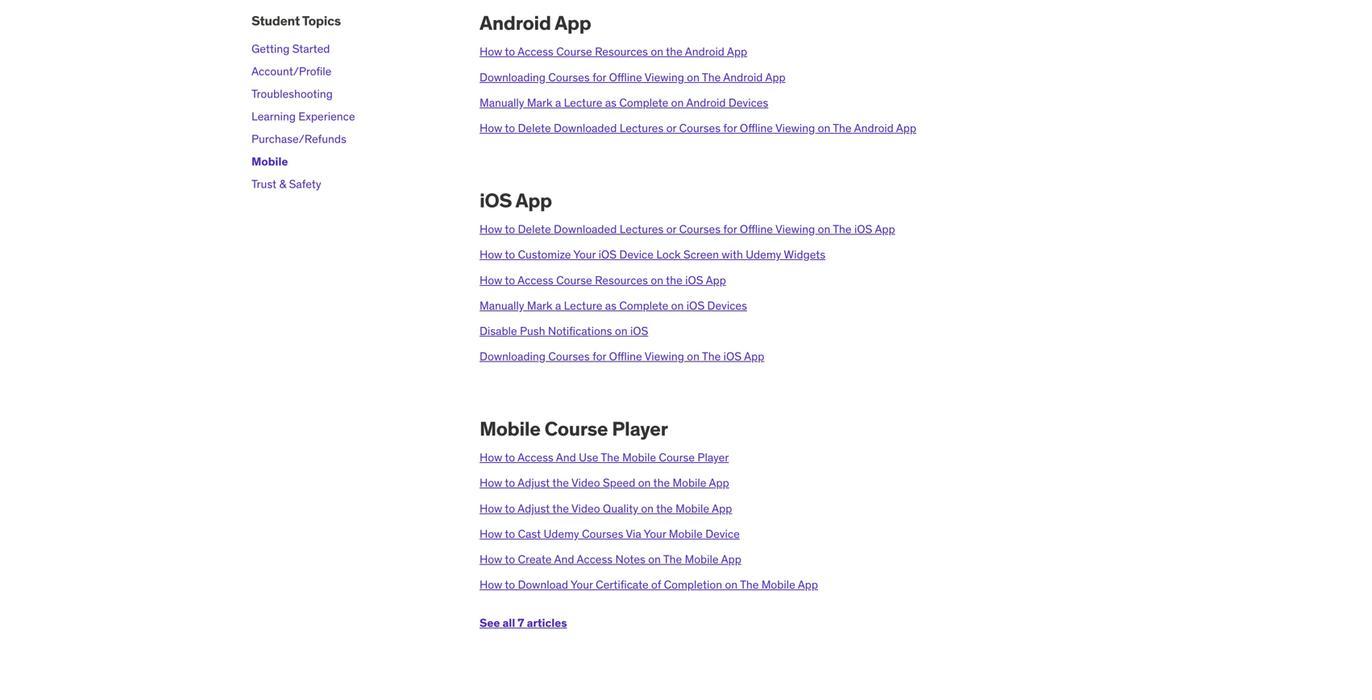 Task type: locate. For each thing, give the bounding box(es) containing it.
1 as from the top
[[605, 95, 617, 110]]

adjust for how to adjust the video quality on the mobile app
[[518, 502, 550, 516]]

3 to from the top
[[505, 222, 515, 237]]

see all 7 articles link
[[480, 616, 1092, 632]]

ios
[[480, 189, 512, 213], [854, 222, 872, 237], [599, 248, 617, 262], [685, 273, 703, 288], [687, 299, 705, 313], [630, 324, 648, 338], [724, 349, 742, 364]]

as
[[605, 95, 617, 110], [605, 299, 617, 313]]

how for how to access and use the mobile course player
[[480, 451, 502, 465]]

1 manually from the top
[[480, 95, 524, 110]]

mark up the "push"
[[527, 299, 552, 313]]

2 downloading from the top
[[480, 349, 546, 364]]

access down customize at the left of the page
[[518, 273, 554, 288]]

11 how from the top
[[480, 578, 502, 593]]

1 vertical spatial adjust
[[518, 502, 550, 516]]

android for how to access course resources on the android app
[[685, 44, 725, 59]]

device up completion
[[705, 527, 740, 542]]

how for how to access course resources on the android app
[[480, 44, 502, 59]]

articles
[[527, 616, 567, 631]]

complete down downloading courses for offline viewing on the android app link
[[619, 95, 668, 110]]

udemy
[[746, 248, 781, 262], [544, 527, 579, 542]]

1 vertical spatial complete
[[619, 299, 668, 313]]

2 as from the top
[[605, 299, 617, 313]]

0 vertical spatial or
[[666, 121, 676, 135]]

1 downloaded from the top
[[554, 121, 617, 135]]

create
[[518, 553, 552, 567]]

10 how from the top
[[480, 553, 502, 567]]

android
[[480, 11, 551, 35], [685, 44, 725, 59], [723, 70, 763, 84], [686, 95, 726, 110], [854, 121, 894, 135]]

completion
[[664, 578, 722, 593]]

1 vertical spatial and
[[554, 553, 574, 567]]

0 horizontal spatial udemy
[[544, 527, 579, 542]]

0 vertical spatial delete
[[518, 121, 551, 135]]

access for how to access and use the mobile course player
[[518, 451, 554, 465]]

viewing
[[645, 70, 684, 84], [775, 121, 815, 135], [775, 222, 815, 237], [645, 349, 684, 364]]

2 adjust from the top
[[518, 502, 550, 516]]

lectures for how to delete downloaded lectures or courses for offline viewing on the ios app
[[620, 222, 664, 237]]

how to access and use the mobile course player
[[480, 451, 729, 465]]

and left use
[[556, 451, 576, 465]]

player
[[612, 417, 668, 441], [698, 451, 729, 465]]

to for how to cast udemy courses via your mobile device
[[505, 527, 515, 542]]

2 manually from the top
[[480, 299, 524, 313]]

how to delete downloaded lectures or courses for offline viewing on the android app link
[[480, 121, 916, 135]]

manually mark a lecture as complete on ios devices
[[480, 299, 747, 313]]

delete up ios app
[[518, 121, 551, 135]]

0 vertical spatial downloaded
[[554, 121, 617, 135]]

and right create
[[554, 553, 574, 567]]

2 complete from the top
[[619, 299, 668, 313]]

6 to from the top
[[505, 451, 515, 465]]

or down manually mark a lecture as complete on android devices link
[[666, 121, 676, 135]]

1 downloading from the top
[[480, 70, 546, 84]]

4 how from the top
[[480, 248, 502, 262]]

1 to from the top
[[505, 44, 515, 59]]

access down mobile course player link
[[518, 451, 554, 465]]

as for ios
[[605, 299, 617, 313]]

how to access and use the mobile course player link
[[480, 451, 729, 465]]

downloading courses for offline viewing on the ios app link
[[480, 349, 764, 364]]

downloading down android app
[[480, 70, 546, 84]]

complete down how to access course resources on the ios app
[[619, 299, 668, 313]]

1 vertical spatial delete
[[518, 222, 551, 237]]

8 how from the top
[[480, 502, 502, 516]]

6 how from the top
[[480, 451, 502, 465]]

with
[[722, 248, 743, 262]]

1 vertical spatial lecture
[[564, 299, 602, 313]]

how to download your certificate of completion on the mobile app link
[[480, 578, 818, 593]]

0 vertical spatial player
[[612, 417, 668, 441]]

courses
[[548, 70, 590, 84], [679, 121, 721, 135], [679, 222, 721, 237], [548, 349, 590, 364], [582, 527, 623, 542]]

adjust
[[518, 476, 550, 491], [518, 502, 550, 516]]

access for how to access course resources on the ios app
[[518, 273, 554, 288]]

how to create and access notes on the mobile app link
[[480, 553, 741, 567]]

7 to from the top
[[505, 476, 515, 491]]

2 a from the top
[[555, 299, 561, 313]]

1 adjust from the top
[[518, 476, 550, 491]]

your right via
[[644, 527, 666, 542]]

1 vertical spatial downloading
[[480, 349, 546, 364]]

2 video from the top
[[571, 502, 600, 516]]

0 vertical spatial adjust
[[518, 476, 550, 491]]

lecture down downloading courses for offline viewing on the android app link
[[564, 95, 602, 110]]

devices for manually mark a lecture as complete on android devices
[[729, 95, 768, 110]]

2 delete from the top
[[518, 222, 551, 237]]

4 to from the top
[[505, 248, 515, 262]]

or for android
[[666, 121, 676, 135]]

downloaded
[[554, 121, 617, 135], [554, 222, 617, 237]]

1 horizontal spatial udemy
[[746, 248, 781, 262]]

2 how from the top
[[480, 121, 502, 135]]

0 vertical spatial downloading
[[480, 70, 546, 84]]

1 vertical spatial udemy
[[544, 527, 579, 542]]

2 downloaded from the top
[[554, 222, 617, 237]]

speed
[[603, 476, 635, 491]]

1 vertical spatial resources
[[595, 273, 648, 288]]

notifications
[[548, 324, 612, 338]]

video
[[571, 476, 600, 491], [571, 502, 600, 516]]

access for how to access course resources on the android app
[[518, 44, 554, 59]]

or up lock
[[666, 222, 676, 237]]

2 or from the top
[[666, 222, 676, 237]]

1 vertical spatial or
[[666, 222, 676, 237]]

troubleshooting
[[251, 87, 333, 101]]

your down how to create and access notes on the mobile app link
[[571, 578, 593, 593]]

a up disable push notifications on ios on the top left of the page
[[555, 299, 561, 313]]

video down how to adjust the video speed on the mobile app link
[[571, 502, 600, 516]]

delete for how to delete downloaded lectures or courses for offline viewing on the ios app
[[518, 222, 551, 237]]

2 mark from the top
[[527, 299, 552, 313]]

how for how to adjust the video speed on the mobile app
[[480, 476, 502, 491]]

downloading courses for offline viewing on the android app
[[480, 70, 786, 84]]

how for how to delete downloaded lectures or courses for offline viewing on the ios app
[[480, 222, 502, 237]]

access
[[518, 44, 554, 59], [518, 273, 554, 288], [518, 451, 554, 465], [577, 553, 613, 567]]

1 vertical spatial player
[[698, 451, 729, 465]]

a for manually mark a lecture as complete on android devices
[[555, 95, 561, 110]]

the
[[666, 44, 683, 59], [666, 273, 683, 288], [552, 476, 569, 491], [653, 476, 670, 491], [552, 502, 569, 516], [656, 502, 673, 516]]

how to create and access notes on the mobile app
[[480, 553, 741, 567]]

how to customize your ios device lock screen with udemy widgets
[[480, 248, 826, 262]]

how to adjust the video speed on the mobile app
[[480, 476, 729, 491]]

0 vertical spatial complete
[[619, 95, 668, 110]]

your
[[573, 248, 596, 262], [644, 527, 666, 542], [571, 578, 593, 593]]

downloaded down manually mark a lecture as complete on android devices link
[[554, 121, 617, 135]]

5 to from the top
[[505, 273, 515, 288]]

manually for manually mark a lecture as complete on ios devices
[[480, 299, 524, 313]]

manually for manually mark a lecture as complete on android devices
[[480, 95, 524, 110]]

1 vertical spatial mark
[[527, 299, 552, 313]]

0 vertical spatial lecture
[[564, 95, 602, 110]]

downloading down disable
[[480, 349, 546, 364]]

your up how to access course resources on the ios app
[[573, 248, 596, 262]]

offline
[[609, 70, 642, 84], [740, 121, 773, 135], [740, 222, 773, 237], [609, 349, 642, 364]]

0 vertical spatial video
[[571, 476, 600, 491]]

1 lecture from the top
[[564, 95, 602, 110]]

a
[[555, 95, 561, 110], [555, 299, 561, 313]]

the right quality
[[656, 502, 673, 516]]

a for manually mark a lecture as complete on ios devices
[[555, 299, 561, 313]]

courses down how to access course resources on the android app link
[[548, 70, 590, 84]]

course
[[556, 44, 592, 59], [556, 273, 592, 288], [545, 417, 608, 441], [659, 451, 695, 465]]

your for ios
[[573, 248, 596, 262]]

2 resources from the top
[[595, 273, 648, 288]]

devices down with
[[707, 299, 747, 313]]

trust
[[251, 177, 277, 191]]

mark
[[527, 95, 552, 110], [527, 299, 552, 313]]

download
[[518, 578, 568, 593]]

manually
[[480, 95, 524, 110], [480, 299, 524, 313]]

0 vertical spatial and
[[556, 451, 576, 465]]

lectures up how to customize your ios device lock screen with udemy widgets at the top of the page
[[620, 222, 664, 237]]

your for certificate
[[571, 578, 593, 593]]

7 how from the top
[[480, 476, 502, 491]]

manually mark a lecture as complete on android devices
[[480, 95, 768, 110]]

devices up 'how to delete downloaded lectures or courses for offline viewing on the android app'
[[729, 95, 768, 110]]

1 horizontal spatial player
[[698, 451, 729, 465]]

udemy right with
[[746, 248, 781, 262]]

how for how to customize your ios device lock screen with udemy widgets
[[480, 248, 502, 262]]

to for how to delete downloaded lectures or courses for offline viewing on the ios app
[[505, 222, 515, 237]]

the
[[702, 70, 721, 84], [833, 121, 852, 135], [833, 222, 852, 237], [702, 349, 721, 364], [601, 451, 620, 465], [663, 553, 682, 567], [740, 578, 759, 593]]

adjust for how to adjust the video speed on the mobile app
[[518, 476, 550, 491]]

how for how to adjust the video quality on the mobile app
[[480, 502, 502, 516]]

downloaded for how to delete downloaded lectures or courses for offline viewing on the android app
[[554, 121, 617, 135]]

student
[[251, 13, 300, 29]]

delete
[[518, 121, 551, 135], [518, 222, 551, 237]]

2 to from the top
[[505, 121, 515, 135]]

3 how from the top
[[480, 222, 502, 237]]

2 lectures from the top
[[620, 222, 664, 237]]

downloaded up customize at the left of the page
[[554, 222, 617, 237]]

11 to from the top
[[505, 578, 515, 593]]

1 vertical spatial manually
[[480, 299, 524, 313]]

0 vertical spatial lectures
[[620, 121, 664, 135]]

0 vertical spatial resources
[[595, 44, 648, 59]]

to
[[505, 44, 515, 59], [505, 121, 515, 135], [505, 222, 515, 237], [505, 248, 515, 262], [505, 273, 515, 288], [505, 451, 515, 465], [505, 476, 515, 491], [505, 502, 515, 516], [505, 527, 515, 542], [505, 553, 515, 567], [505, 578, 515, 593]]

1 vertical spatial lectures
[[620, 222, 664, 237]]

the up downloading courses for offline viewing on the android app
[[666, 44, 683, 59]]

0 vertical spatial manually
[[480, 95, 524, 110]]

delete for how to delete downloaded lectures or courses for offline viewing on the android app
[[518, 121, 551, 135]]

mark down android app
[[527, 95, 552, 110]]

udemy right cast
[[544, 527, 579, 542]]

device left lock
[[619, 248, 654, 262]]

courses down how to adjust the video quality on the mobile app
[[582, 527, 623, 542]]

1 vertical spatial a
[[555, 299, 561, 313]]

1 complete from the top
[[619, 95, 668, 110]]

1 resources from the top
[[595, 44, 648, 59]]

1 a from the top
[[555, 95, 561, 110]]

lock
[[656, 248, 681, 262]]

downloading courses for offline viewing on the android app link
[[480, 70, 786, 84]]

a down how to access course resources on the android app
[[555, 95, 561, 110]]

course up use
[[545, 417, 608, 441]]

started
[[292, 41, 330, 56]]

how to cast udemy courses via your mobile device
[[480, 527, 740, 542]]

2 lecture from the top
[[564, 299, 602, 313]]

android for manually mark a lecture as complete on android devices
[[686, 95, 726, 110]]

0 vertical spatial as
[[605, 95, 617, 110]]

0 vertical spatial your
[[573, 248, 596, 262]]

1 or from the top
[[666, 121, 676, 135]]

8 to from the top
[[505, 502, 515, 516]]

resources up downloading courses for offline viewing on the android app link
[[595, 44, 648, 59]]

access down android app
[[518, 44, 554, 59]]

as down the how to access course resources on the ios app link
[[605, 299, 617, 313]]

0 vertical spatial a
[[555, 95, 561, 110]]

courses up screen
[[679, 222, 721, 237]]

to for how to download your certificate of completion on the mobile app
[[505, 578, 515, 593]]

complete for ios
[[619, 299, 668, 313]]

1 vertical spatial device
[[705, 527, 740, 542]]

&
[[279, 177, 286, 191]]

lectures down "manually mark a lecture as complete on android devices"
[[620, 121, 664, 135]]

how to download your certificate of completion on the mobile app
[[480, 578, 818, 593]]

1 vertical spatial devices
[[707, 299, 747, 313]]

delete up customize at the left of the page
[[518, 222, 551, 237]]

resources up manually mark a lecture as complete on ios devices
[[595, 273, 648, 288]]

1 vertical spatial video
[[571, 502, 600, 516]]

to for how to customize your ios device lock screen with udemy widgets
[[505, 248, 515, 262]]

mark for manually mark a lecture as complete on ios devices
[[527, 299, 552, 313]]

9 how from the top
[[480, 527, 502, 542]]

course down customize at the left of the page
[[556, 273, 592, 288]]

9 to from the top
[[505, 527, 515, 542]]

0 vertical spatial mark
[[527, 95, 552, 110]]

10 to from the top
[[505, 553, 515, 567]]

to for how to delete downloaded lectures or courses for offline viewing on the android app
[[505, 121, 515, 135]]

1 lectures from the top
[[620, 121, 664, 135]]

1 delete from the top
[[518, 121, 551, 135]]

lecture up notifications
[[564, 299, 602, 313]]

video for speed
[[571, 476, 600, 491]]

to for how to adjust the video quality on the mobile app
[[505, 502, 515, 516]]

downloading
[[480, 70, 546, 84], [480, 349, 546, 364]]

devices
[[729, 95, 768, 110], [707, 299, 747, 313]]

1 vertical spatial downloaded
[[554, 222, 617, 237]]

widgets
[[784, 248, 826, 262]]

1 how from the top
[[480, 44, 502, 59]]

1 video from the top
[[571, 476, 600, 491]]

1 mark from the top
[[527, 95, 552, 110]]

certificate
[[596, 578, 649, 593]]

to for how to access and use the mobile course player
[[505, 451, 515, 465]]

lecture
[[564, 95, 602, 110], [564, 299, 602, 313]]

complete
[[619, 95, 668, 110], [619, 299, 668, 313]]

0 vertical spatial device
[[619, 248, 654, 262]]

as down downloading courses for offline viewing on the android app link
[[605, 95, 617, 110]]

1 horizontal spatial device
[[705, 527, 740, 542]]

how to cast udemy courses via your mobile device link
[[480, 527, 740, 542]]

0 vertical spatial devices
[[729, 95, 768, 110]]

2 vertical spatial your
[[571, 578, 593, 593]]

lectures
[[620, 121, 664, 135], [620, 222, 664, 237]]

course down android app
[[556, 44, 592, 59]]

5 how from the top
[[480, 273, 502, 288]]

or
[[666, 121, 676, 135], [666, 222, 676, 237]]

the down how to adjust the video speed on the mobile app link
[[552, 502, 569, 516]]

purchase/refunds link
[[251, 132, 346, 146]]

the down the how to access and use the mobile course player
[[552, 476, 569, 491]]

video down use
[[571, 476, 600, 491]]

1 vertical spatial as
[[605, 299, 617, 313]]

android for downloading courses for offline viewing on the android app
[[723, 70, 763, 84]]

mobile
[[251, 154, 288, 169], [480, 417, 541, 441], [622, 451, 656, 465], [673, 476, 706, 491], [676, 502, 709, 516], [669, 527, 703, 542], [685, 553, 719, 567], [762, 578, 795, 593]]

how to access course resources on the android app
[[480, 44, 747, 59]]

and
[[556, 451, 576, 465], [554, 553, 574, 567]]

device
[[619, 248, 654, 262], [705, 527, 740, 542]]

resources for android
[[595, 44, 648, 59]]



Task type: describe. For each thing, give the bounding box(es) containing it.
how to adjust the video speed on the mobile app link
[[480, 476, 729, 491]]

cast
[[518, 527, 541, 542]]

to for how to create and access notes on the mobile app
[[505, 553, 515, 567]]

how to adjust the video quality on the mobile app link
[[480, 502, 732, 516]]

android app link
[[480, 11, 591, 35]]

how for how to delete downloaded lectures or courses for offline viewing on the android app
[[480, 121, 502, 135]]

of
[[651, 578, 661, 593]]

customize
[[518, 248, 571, 262]]

quality
[[603, 502, 638, 516]]

disable push notifications on ios link
[[480, 324, 648, 338]]

the right speed on the left bottom of the page
[[653, 476, 670, 491]]

safety
[[289, 177, 321, 191]]

the down lock
[[666, 273, 683, 288]]

how to delete downloaded lectures or courses for offline viewing on the ios app link
[[480, 222, 895, 237]]

or for ios
[[666, 222, 676, 237]]

to for how to adjust the video speed on the mobile app
[[505, 476, 515, 491]]

how for how to download your certificate of completion on the mobile app
[[480, 578, 502, 593]]

android app
[[480, 11, 591, 35]]

via
[[626, 527, 641, 542]]

courses down manually mark a lecture as complete on android devices link
[[679, 121, 721, 135]]

how for how to access course resources on the ios app
[[480, 273, 502, 288]]

access down how to cast udemy courses via your mobile device link
[[577, 553, 613, 567]]

how for how to cast udemy courses via your mobile device
[[480, 527, 502, 542]]

screen
[[683, 248, 719, 262]]

how to access course resources on the ios app link
[[480, 273, 726, 288]]

0 horizontal spatial player
[[612, 417, 668, 441]]

0 horizontal spatial device
[[619, 248, 654, 262]]

learning experience link
[[251, 109, 355, 124]]

how to delete downloaded lectures or courses for offline viewing on the android app
[[480, 121, 916, 135]]

how to adjust the video quality on the mobile app
[[480, 502, 732, 516]]

mobile inside the getting started account/profile troubleshooting learning experience purchase/refunds mobile trust & safety
[[251, 154, 288, 169]]

notes
[[615, 553, 646, 567]]

lectures for how to delete downloaded lectures or courses for offline viewing on the android app
[[620, 121, 664, 135]]

ios app
[[480, 189, 552, 213]]

downloaded for how to delete downloaded lectures or courses for offline viewing on the ios app
[[554, 222, 617, 237]]

complete for android
[[619, 95, 668, 110]]

see all 7 articles
[[480, 616, 567, 631]]

resources for ios
[[595, 273, 648, 288]]

to for how to access course resources on the android app
[[505, 44, 515, 59]]

lecture for ios
[[564, 299, 602, 313]]

downloading for downloading courses for offline viewing on the android app
[[480, 70, 546, 84]]

lecture for android
[[564, 95, 602, 110]]

experience
[[298, 109, 355, 124]]

account/profile link
[[251, 64, 332, 78]]

1 vertical spatial your
[[644, 527, 666, 542]]

mobile course player
[[480, 417, 668, 441]]

manually mark a lecture as complete on ios devices link
[[480, 299, 747, 313]]

how for how to create and access notes on the mobile app
[[480, 553, 502, 567]]

student topics
[[251, 13, 341, 29]]

video for quality
[[571, 502, 600, 516]]

trust & safety link
[[251, 177, 321, 191]]

account/profile
[[251, 64, 332, 78]]

manually mark a lecture as complete on android devices link
[[480, 95, 768, 110]]

push
[[520, 324, 545, 338]]

downloading for downloading courses for offline viewing on the ios app
[[480, 349, 546, 364]]

as for android
[[605, 95, 617, 110]]

0 vertical spatial udemy
[[746, 248, 781, 262]]

ios app link
[[480, 189, 552, 213]]

troubleshooting link
[[251, 87, 333, 101]]

purchase/refunds
[[251, 132, 346, 146]]

learning
[[251, 109, 296, 124]]

downloading courses for offline viewing on the ios app
[[480, 349, 764, 364]]

all
[[503, 616, 515, 631]]

getting
[[251, 41, 290, 56]]

mobile link
[[251, 154, 288, 169]]

disable
[[480, 324, 517, 338]]

course up how to adjust the video speed on the mobile app link
[[659, 451, 695, 465]]

how to access course resources on the ios app
[[480, 273, 726, 288]]

courses down disable push notifications on ios on the top left of the page
[[548, 349, 590, 364]]

getting started link
[[251, 41, 330, 56]]

how to customize your ios device lock screen with udemy widgets link
[[480, 248, 826, 262]]

devices for manually mark a lecture as complete on ios devices
[[707, 299, 747, 313]]

topics
[[302, 13, 341, 29]]

to for how to access course resources on the ios app
[[505, 273, 515, 288]]

7
[[518, 616, 524, 631]]

mobile course player link
[[480, 417, 668, 441]]

mark for manually mark a lecture as complete on android devices
[[527, 95, 552, 110]]

use
[[579, 451, 598, 465]]

disable push notifications on ios
[[480, 324, 648, 338]]

how to access course resources on the android app link
[[480, 44, 747, 59]]

see
[[480, 616, 500, 631]]

and for create
[[554, 553, 574, 567]]

getting started account/profile troubleshooting learning experience purchase/refunds mobile trust & safety
[[251, 41, 355, 191]]

and for access
[[556, 451, 576, 465]]

how to delete downloaded lectures or courses for offline viewing on the ios app
[[480, 222, 895, 237]]



Task type: vqa. For each thing, say whether or not it's contained in the screenshot.
How to Create And Access Notes on The Mobile App
yes



